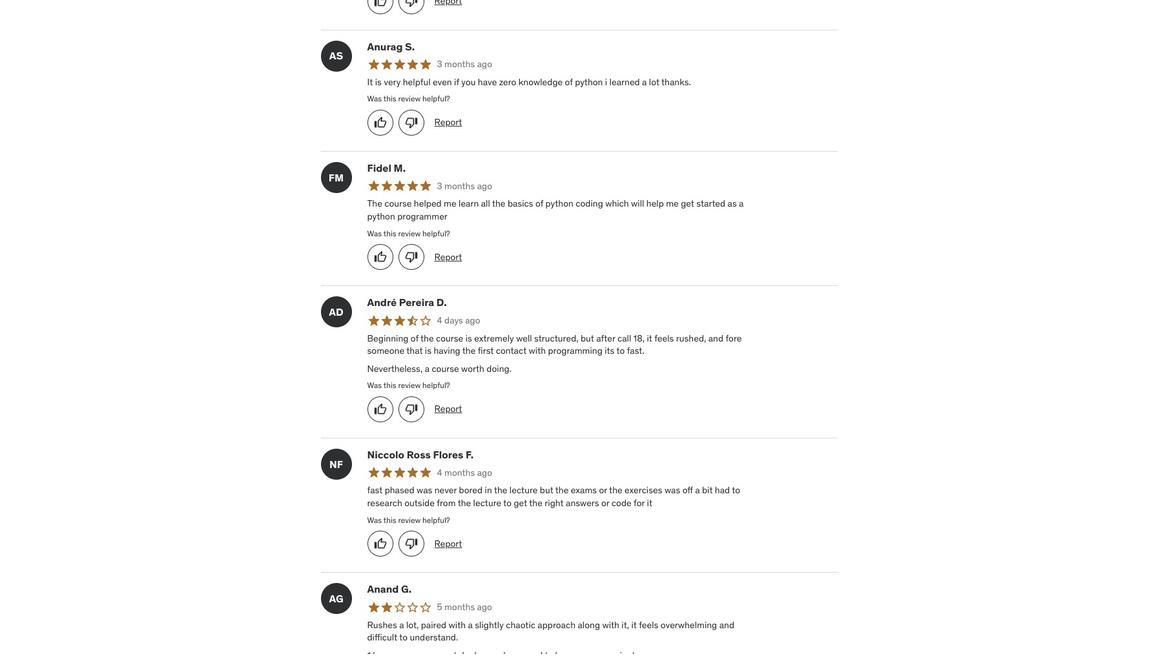 Task type: locate. For each thing, give the bounding box(es) containing it.
mark as unhelpful image down programmer
[[405, 251, 418, 264]]

0 vertical spatial lecture
[[510, 485, 538, 497]]

the
[[492, 198, 506, 210], [421, 333, 434, 344], [463, 345, 476, 357], [494, 485, 508, 497], [556, 485, 569, 497], [609, 485, 623, 497], [458, 498, 471, 509], [529, 498, 543, 509]]

feels inside rushes a lot, paired with a slightly chaotic approach along with it, it feels overwhelming and difficult to understand.
[[639, 619, 659, 631]]

a inside fast phased was never bored in the lecture but the exams or the exercises was off a bit had to research outside from the lecture to get the right answers or code for it
[[695, 485, 700, 497]]

with
[[529, 345, 546, 357], [449, 619, 466, 631], [603, 619, 620, 631]]

this
[[384, 94, 397, 104], [384, 229, 397, 238], [384, 381, 397, 391], [384, 515, 397, 525]]

ago up in
[[477, 467, 492, 479]]

but up programming
[[581, 333, 594, 344]]

was down research
[[367, 515, 382, 525]]

3 mark as helpful image from the top
[[374, 403, 387, 416]]

1 mark as helpful image from the top
[[374, 0, 387, 8]]

1 vertical spatial and
[[720, 619, 735, 631]]

lecture
[[510, 485, 538, 497], [473, 498, 502, 509]]

0 horizontal spatial was
[[417, 485, 433, 497]]

a right nevertheless,
[[425, 363, 430, 375]]

to right had
[[732, 485, 741, 497]]

3 months ago
[[437, 58, 492, 70], [437, 180, 492, 192]]

helpful? for ross
[[423, 515, 450, 525]]

ago up the have
[[477, 58, 492, 70]]

3 was from the top
[[367, 381, 382, 391]]

4 was from the top
[[367, 515, 382, 525]]

report button up flores
[[435, 404, 462, 416]]

python left the i
[[575, 76, 603, 88]]

1 was from the top
[[367, 94, 382, 104]]

2 3 months ago from the top
[[437, 180, 492, 192]]

or right exams
[[599, 485, 607, 497]]

2 vertical spatial is
[[425, 345, 432, 357]]

mark as helpful image up anurag
[[374, 0, 387, 8]]

andré pereira d.
[[367, 296, 447, 309]]

report button for s.
[[435, 117, 462, 129]]

review down nevertheless,
[[398, 381, 421, 391]]

python down the
[[367, 211, 395, 222]]

3 months ago for m.
[[437, 180, 492, 192]]

programming
[[548, 345, 603, 357]]

5 months ago
[[437, 601, 492, 613]]

helpful? for m.
[[423, 229, 450, 238]]

feels right it,
[[639, 619, 659, 631]]

helpful? down programmer
[[423, 229, 450, 238]]

2 vertical spatial it
[[632, 619, 637, 631]]

mark as helpful image for mark as unhelpful image for ross
[[374, 538, 387, 551]]

feels
[[655, 333, 674, 344], [639, 619, 659, 631]]

1 vertical spatial it
[[647, 498, 653, 509]]

m.
[[394, 162, 406, 175]]

a left lot at the right of the page
[[642, 76, 647, 88]]

me right help
[[666, 198, 679, 210]]

1 vertical spatial but
[[540, 485, 554, 497]]

ag
[[329, 592, 344, 605]]

4 report button from the top
[[435, 538, 462, 551]]

mark as unhelpful image
[[405, 116, 418, 129]]

anand
[[367, 583, 399, 596]]

with down 5 months ago
[[449, 619, 466, 631]]

me
[[444, 198, 457, 210], [666, 198, 679, 210]]

mark as unhelpful image
[[405, 0, 418, 8], [405, 251, 418, 264], [405, 403, 418, 416], [405, 538, 418, 551]]

mark as helpful image for fm
[[374, 251, 387, 264]]

the up the right
[[556, 485, 569, 497]]

1 was this review helpful? from the top
[[367, 94, 450, 104]]

1 horizontal spatial me
[[666, 198, 679, 210]]

was left off
[[665, 485, 681, 497]]

1 horizontal spatial python
[[546, 198, 574, 210]]

review
[[398, 94, 421, 104], [398, 229, 421, 238], [398, 381, 421, 391], [398, 515, 421, 525]]

report up d.
[[435, 251, 462, 263]]

python left coding
[[546, 198, 574, 210]]

0 vertical spatial feels
[[655, 333, 674, 344]]

months
[[445, 58, 475, 70], [445, 180, 475, 192], [445, 467, 475, 479], [445, 601, 475, 613]]

is down 4 days ago
[[466, 333, 472, 344]]

ago up slightly
[[477, 601, 492, 613]]

course up having
[[436, 333, 464, 344]]

to down 'lot,'
[[400, 632, 408, 644]]

structured,
[[535, 333, 579, 344]]

course inside the course helped me learn all the basics of python coding which will help me get started as a python programmer
[[385, 198, 412, 210]]

ad
[[329, 306, 344, 318]]

0 vertical spatial and
[[709, 333, 724, 344]]

months for anand g.
[[445, 601, 475, 613]]

nevertheless,
[[367, 363, 423, 375]]

report right mark as unhelpful icon
[[435, 117, 462, 128]]

it inside rushes a lot, paired with a slightly chaotic approach along with it, it feels overwhelming and difficult to understand.
[[632, 619, 637, 631]]

3 helpful? from the top
[[423, 381, 450, 391]]

0 vertical spatial 3 months ago
[[437, 58, 492, 70]]

was
[[367, 94, 382, 104], [367, 229, 382, 238], [367, 381, 382, 391], [367, 515, 382, 525]]

2 vertical spatial course
[[432, 363, 459, 375]]

ago for andré pereira d.
[[465, 315, 481, 326]]

review down programmer
[[398, 229, 421, 238]]

mark as helpful image left mark as unhelpful icon
[[374, 116, 387, 129]]

3 months ago up learn
[[437, 180, 492, 192]]

a inside the course helped me learn all the basics of python coding which will help me get started as a python programmer
[[739, 198, 744, 210]]

was this review helpful? for ross
[[367, 515, 450, 525]]

1 vertical spatial mark as helpful image
[[374, 251, 387, 264]]

2 vertical spatial mark as helpful image
[[374, 403, 387, 416]]

mark as helpful image for as
[[374, 116, 387, 129]]

1 vertical spatial of
[[536, 198, 544, 210]]

1 horizontal spatial of
[[536, 198, 544, 210]]

1 horizontal spatial is
[[425, 345, 432, 357]]

1 vertical spatial feels
[[639, 619, 659, 631]]

the right all
[[492, 198, 506, 210]]

report button down from
[[435, 538, 462, 551]]

course down having
[[432, 363, 459, 375]]

was down it
[[367, 94, 382, 104]]

and inside rushes a lot, paired with a slightly chaotic approach along with it, it feels overwhelming and difficult to understand.
[[720, 619, 735, 631]]

mark as helpful image
[[374, 0, 387, 8], [374, 538, 387, 551]]

to inside beginning of the course is extremely well structured, but after call 18, it feels rushed, and fore someone that is having the first contact with programming its to fast. nevertheless, a course worth doing.
[[617, 345, 625, 357]]

helpful?
[[423, 94, 450, 104], [423, 229, 450, 238], [423, 381, 450, 391], [423, 515, 450, 525]]

was down the
[[367, 229, 382, 238]]

4 mark as unhelpful image from the top
[[405, 538, 418, 551]]

someone
[[367, 345, 405, 357]]

lecture down in
[[473, 498, 502, 509]]

1 horizontal spatial was
[[665, 485, 681, 497]]

was down nevertheless,
[[367, 381, 382, 391]]

report button right mark as unhelpful icon
[[435, 117, 462, 129]]

2 this from the top
[[384, 229, 397, 238]]

ago for fidel m.
[[477, 180, 492, 192]]

it inside fast phased was never bored in the lecture but the exams or the exercises was off a bit had to research outside from the lecture to get the right answers or code for it
[[647, 498, 653, 509]]

as
[[728, 198, 737, 210]]

ago right days
[[465, 315, 481, 326]]

2 horizontal spatial is
[[466, 333, 472, 344]]

report for pereira
[[435, 404, 462, 415]]

mark as unhelpful image down 'outside'
[[405, 538, 418, 551]]

was this review helpful? down helpful
[[367, 94, 450, 104]]

this for niccolo
[[384, 515, 397, 525]]

a right off
[[695, 485, 700, 497]]

4
[[437, 315, 442, 326], [437, 467, 442, 479]]

report button up d.
[[435, 251, 462, 264]]

it inside beginning of the course is extremely well structured, but after call 18, it feels rushed, and fore someone that is having the first contact with programming its to fast. nevertheless, a course worth doing.
[[647, 333, 653, 344]]

helpful? down from
[[423, 515, 450, 525]]

4 for flores
[[437, 467, 442, 479]]

3 review from the top
[[398, 381, 421, 391]]

programmer
[[398, 211, 448, 222]]

report for s.
[[435, 117, 462, 128]]

it for it,
[[632, 619, 637, 631]]

3 report button from the top
[[435, 404, 462, 416]]

2 4 from the top
[[437, 467, 442, 479]]

mark as unhelpful image for pereira
[[405, 403, 418, 416]]

of inside the course helped me learn all the basics of python coding which will help me get started as a python programmer
[[536, 198, 544, 210]]

it right 18,
[[647, 333, 653, 344]]

mark as unhelpful image down nevertheless,
[[405, 403, 418, 416]]

mark as helpful image down research
[[374, 538, 387, 551]]

was this review helpful? down nevertheless,
[[367, 381, 450, 391]]

1 report from the top
[[435, 117, 462, 128]]

pereira
[[399, 296, 434, 309]]

report up flores
[[435, 404, 462, 415]]

understand.
[[410, 632, 458, 644]]

but for the
[[540, 485, 554, 497]]

with left it,
[[603, 619, 620, 631]]

f.
[[466, 449, 474, 462]]

but inside beginning of the course is extremely well structured, but after call 18, it feels rushed, and fore someone that is having the first contact with programming its to fast. nevertheless, a course worth doing.
[[581, 333, 594, 344]]

never
[[435, 485, 457, 497]]

2 mark as helpful image from the top
[[374, 538, 387, 551]]

1 horizontal spatial but
[[581, 333, 594, 344]]

0 vertical spatial 4
[[437, 315, 442, 326]]

worth
[[461, 363, 485, 375]]

course
[[385, 198, 412, 210], [436, 333, 464, 344], [432, 363, 459, 375]]

3 months ago up you
[[437, 58, 492, 70]]

was this review helpful? for s.
[[367, 94, 450, 104]]

helpful? down even
[[423, 94, 450, 104]]

3
[[437, 58, 442, 70], [437, 180, 442, 192]]

1 vertical spatial get
[[514, 498, 527, 509]]

3 was this review helpful? from the top
[[367, 381, 450, 391]]

1 vertical spatial 3
[[437, 180, 442, 192]]

0 horizontal spatial but
[[540, 485, 554, 497]]

4 helpful? from the top
[[423, 515, 450, 525]]

0 horizontal spatial of
[[411, 333, 419, 344]]

1 review from the top
[[398, 94, 421, 104]]

ago for niccolo ross flores f.
[[477, 467, 492, 479]]

niccolo
[[367, 449, 405, 462]]

2 3 from the top
[[437, 180, 442, 192]]

helpful
[[403, 76, 431, 88]]

but inside fast phased was never bored in the lecture but the exams or the exercises was off a bit had to research outside from the lecture to get the right answers or code for it
[[540, 485, 554, 497]]

review down helpful
[[398, 94, 421, 104]]

even
[[433, 76, 452, 88]]

months for anurag s.
[[445, 58, 475, 70]]

but up the right
[[540, 485, 554, 497]]

18,
[[634, 333, 645, 344]]

beginning of the course is extremely well structured, but after call 18, it feels rushed, and fore someone that is having the first contact with programming its to fast. nevertheless, a course worth doing.
[[367, 333, 742, 375]]

get left started
[[681, 198, 695, 210]]

1 mark as helpful image from the top
[[374, 116, 387, 129]]

anurag
[[367, 40, 403, 53]]

0 horizontal spatial is
[[375, 76, 382, 88]]

4 up never
[[437, 467, 442, 479]]

1 report button from the top
[[435, 117, 462, 129]]

1 horizontal spatial with
[[529, 345, 546, 357]]

1 3 from the top
[[437, 58, 442, 70]]

1 vertical spatial course
[[436, 333, 464, 344]]

2 horizontal spatial of
[[565, 76, 573, 88]]

and left "fore"
[[709, 333, 724, 344]]

1 vertical spatial 4
[[437, 467, 442, 479]]

this for fidel
[[384, 229, 397, 238]]

was up 'outside'
[[417, 485, 433, 497]]

report for ross
[[435, 538, 462, 550]]

flores
[[433, 449, 464, 462]]

0 horizontal spatial me
[[444, 198, 457, 210]]

get left the right
[[514, 498, 527, 509]]

0 vertical spatial 3
[[437, 58, 442, 70]]

it right for
[[647, 498, 653, 509]]

get
[[681, 198, 695, 210], [514, 498, 527, 509]]

1 helpful? from the top
[[423, 94, 450, 104]]

to left the right
[[504, 498, 512, 509]]

0 vertical spatial mark as helpful image
[[374, 0, 387, 8]]

python
[[575, 76, 603, 88], [546, 198, 574, 210], [367, 211, 395, 222]]

the up code
[[609, 485, 623, 497]]

2 report button from the top
[[435, 251, 462, 264]]

nf
[[330, 458, 343, 471]]

mark as helpful image up 'andré'
[[374, 251, 387, 264]]

report button for ross
[[435, 538, 462, 551]]

2 review from the top
[[398, 229, 421, 238]]

0 vertical spatial course
[[385, 198, 412, 210]]

mark as unhelpful image for ross
[[405, 538, 418, 551]]

1 this from the top
[[384, 94, 397, 104]]

0 vertical spatial mark as helpful image
[[374, 116, 387, 129]]

this for andré
[[384, 381, 397, 391]]

the up that on the left of page
[[421, 333, 434, 344]]

mark as unhelpful image for m.
[[405, 251, 418, 264]]

months up learn
[[445, 180, 475, 192]]

3 up helped at left
[[437, 180, 442, 192]]

lecture right in
[[510, 485, 538, 497]]

course right the
[[385, 198, 412, 210]]

mark as unhelpful image up s.
[[405, 0, 418, 8]]

and right overwhelming in the right of the page
[[720, 619, 735, 631]]

0 vertical spatial python
[[575, 76, 603, 88]]

a right as on the top of page
[[739, 198, 744, 210]]

was this review helpful? down programmer
[[367, 229, 450, 238]]

was for as
[[367, 94, 382, 104]]

3 for anurag s.
[[437, 58, 442, 70]]

ago up all
[[477, 180, 492, 192]]

report
[[435, 117, 462, 128], [435, 251, 462, 263], [435, 404, 462, 415], [435, 538, 462, 550]]

s.
[[405, 40, 415, 53]]

the left the right
[[529, 498, 543, 509]]

rushes
[[367, 619, 397, 631]]

or left code
[[602, 498, 610, 509]]

1 4 from the top
[[437, 315, 442, 326]]

1 horizontal spatial get
[[681, 198, 695, 210]]

and inside beginning of the course is extremely well structured, but after call 18, it feels rushed, and fore someone that is having the first contact with programming its to fast. nevertheless, a course worth doing.
[[709, 333, 724, 344]]

4 was this review helpful? from the top
[[367, 515, 450, 525]]

3 report from the top
[[435, 404, 462, 415]]

learn
[[459, 198, 479, 210]]

ago for anand g.
[[477, 601, 492, 613]]

was this review helpful? down 'outside'
[[367, 515, 450, 525]]

3 up even
[[437, 58, 442, 70]]

0 vertical spatial it
[[647, 333, 653, 344]]

0 vertical spatial but
[[581, 333, 594, 344]]

to right its
[[617, 345, 625, 357]]

4 review from the top
[[398, 515, 421, 525]]

fast phased was never bored in the lecture but the exams or the exercises was off a bit had to research outside from the lecture to get the right answers or code for it
[[367, 485, 741, 509]]

2 helpful? from the top
[[423, 229, 450, 238]]

is
[[375, 76, 382, 88], [466, 333, 472, 344], [425, 345, 432, 357]]

approach
[[538, 619, 576, 631]]

0 vertical spatial get
[[681, 198, 695, 210]]

1 vertical spatial mark as helpful image
[[374, 538, 387, 551]]

with down well
[[529, 345, 546, 357]]

2 was this review helpful? from the top
[[367, 229, 450, 238]]

helpful? down having
[[423, 381, 450, 391]]

report down from
[[435, 538, 462, 550]]

4 for d.
[[437, 315, 442, 326]]

feels right 18,
[[655, 333, 674, 344]]

3 this from the top
[[384, 381, 397, 391]]

2 horizontal spatial python
[[575, 76, 603, 88]]

1 3 months ago from the top
[[437, 58, 492, 70]]

0 horizontal spatial python
[[367, 211, 395, 222]]

very
[[384, 76, 401, 88]]

0 vertical spatial or
[[599, 485, 607, 497]]

a
[[642, 76, 647, 88], [739, 198, 744, 210], [425, 363, 430, 375], [695, 485, 700, 497], [399, 619, 404, 631], [468, 619, 473, 631]]

4 this from the top
[[384, 515, 397, 525]]

review down 'outside'
[[398, 515, 421, 525]]

0 horizontal spatial get
[[514, 498, 527, 509]]

1 vertical spatial lecture
[[473, 498, 502, 509]]

paired
[[421, 619, 447, 631]]

2 vertical spatial of
[[411, 333, 419, 344]]

contact
[[496, 345, 527, 357]]

months up if
[[445, 58, 475, 70]]

have
[[478, 76, 497, 88]]

of right basics
[[536, 198, 544, 210]]

months right 5
[[445, 601, 475, 613]]

ago
[[477, 58, 492, 70], [477, 180, 492, 192], [465, 315, 481, 326], [477, 467, 492, 479], [477, 601, 492, 613]]

3 mark as unhelpful image from the top
[[405, 403, 418, 416]]

is right that on the left of page
[[425, 345, 432, 357]]

months down f.
[[445, 467, 475, 479]]

it right it,
[[632, 619, 637, 631]]

and for overwhelming
[[720, 619, 735, 631]]

2 vertical spatial python
[[367, 211, 395, 222]]

4 report from the top
[[435, 538, 462, 550]]

me left learn
[[444, 198, 457, 210]]

1 mark as unhelpful image from the top
[[405, 0, 418, 8]]

is right it
[[375, 76, 382, 88]]

2 was from the top
[[367, 229, 382, 238]]

2 report from the top
[[435, 251, 462, 263]]

feels for overwhelming
[[639, 619, 659, 631]]

4 left days
[[437, 315, 442, 326]]

2 mark as helpful image from the top
[[374, 251, 387, 264]]

of right knowledge at left top
[[565, 76, 573, 88]]

report button for pereira
[[435, 404, 462, 416]]

off
[[683, 485, 693, 497]]

was this review helpful? for pereira
[[367, 381, 450, 391]]

of up that on the left of page
[[411, 333, 419, 344]]

feels inside beginning of the course is extremely well structured, but after call 18, it feels rushed, and fore someone that is having the first contact with programming its to fast. nevertheless, a course worth doing.
[[655, 333, 674, 344]]

mark as helpful image
[[374, 116, 387, 129], [374, 251, 387, 264], [374, 403, 387, 416]]

3 for fidel m.
[[437, 180, 442, 192]]

mark as helpful image down nevertheless,
[[374, 403, 387, 416]]

2 mark as unhelpful image from the top
[[405, 251, 418, 264]]

1 vertical spatial 3 months ago
[[437, 180, 492, 192]]

doing.
[[487, 363, 512, 375]]



Task type: describe. For each thing, give the bounding box(es) containing it.
fast
[[367, 485, 383, 497]]

will
[[631, 198, 645, 210]]

fidel m.
[[367, 162, 406, 175]]

helpful? for s.
[[423, 94, 450, 104]]

mark as helpful image for ad
[[374, 403, 387, 416]]

along
[[578, 619, 600, 631]]

learned
[[610, 76, 640, 88]]

for
[[634, 498, 645, 509]]

4 months ago
[[437, 467, 492, 479]]

the right in
[[494, 485, 508, 497]]

review for m.
[[398, 229, 421, 238]]

and for rushed,
[[709, 333, 724, 344]]

1 horizontal spatial lecture
[[510, 485, 538, 497]]

g.
[[401, 583, 412, 596]]

code
[[612, 498, 632, 509]]

with inside beginning of the course is extremely well structured, but after call 18, it feels rushed, and fore someone that is having the first contact with programming its to fast. nevertheless, a course worth doing.
[[529, 345, 546, 357]]

3 months ago for s.
[[437, 58, 492, 70]]

4 days ago
[[437, 315, 481, 326]]

review for ross
[[398, 515, 421, 525]]

the
[[367, 198, 382, 210]]

beginning
[[367, 333, 409, 344]]

d.
[[437, 296, 447, 309]]

ago for anurag s.
[[477, 58, 492, 70]]

if
[[454, 76, 459, 88]]

but for after
[[581, 333, 594, 344]]

to inside rushes a lot, paired with a slightly chaotic approach along with it, it feels overwhelming and difficult to understand.
[[400, 632, 408, 644]]

1 vertical spatial or
[[602, 498, 610, 509]]

all
[[481, 198, 490, 210]]

review for s.
[[398, 94, 421, 104]]

2 was from the left
[[665, 485, 681, 497]]

in
[[485, 485, 492, 497]]

phased
[[385, 485, 415, 497]]

outside
[[405, 498, 435, 509]]

started
[[697, 198, 726, 210]]

1 vertical spatial python
[[546, 198, 574, 210]]

first
[[478, 345, 494, 357]]

0 vertical spatial of
[[565, 76, 573, 88]]

as
[[329, 49, 343, 62]]

after
[[597, 333, 616, 344]]

it,
[[622, 619, 629, 631]]

was for nf
[[367, 515, 382, 525]]

extremely
[[475, 333, 514, 344]]

a inside beginning of the course is extremely well structured, but after call 18, it feels rushed, and fore someone that is having the first contact with programming its to fast. nevertheless, a course worth doing.
[[425, 363, 430, 375]]

2 me from the left
[[666, 198, 679, 210]]

which
[[606, 198, 629, 210]]

rushes a lot, paired with a slightly chaotic approach along with it, it feels overwhelming and difficult to understand.
[[367, 619, 735, 644]]

report button for m.
[[435, 251, 462, 264]]

this for anurag
[[384, 94, 397, 104]]

slightly
[[475, 619, 504, 631]]

get inside fast phased was never bored in the lecture but the exams or the exercises was off a bit had to research outside from the lecture to get the right answers or code for it
[[514, 498, 527, 509]]

feels for rushed,
[[655, 333, 674, 344]]

basics
[[508, 198, 534, 210]]

of inside beginning of the course is extremely well structured, but after call 18, it feels rushed, and fore someone that is having the first contact with programming its to fast. nevertheless, a course worth doing.
[[411, 333, 419, 344]]

mark as helpful image for first mark as unhelpful image from the top
[[374, 0, 387, 8]]

0 vertical spatial is
[[375, 76, 382, 88]]

bit
[[702, 485, 713, 497]]

review for pereira
[[398, 381, 421, 391]]

overwhelming
[[661, 619, 717, 631]]

the left first
[[463, 345, 476, 357]]

months for niccolo ross flores f.
[[445, 467, 475, 479]]

ross
[[407, 449, 431, 462]]

thanks.
[[662, 76, 691, 88]]

call
[[618, 333, 632, 344]]

rushed,
[[676, 333, 707, 344]]

fast.
[[627, 345, 645, 357]]

0 horizontal spatial lecture
[[473, 498, 502, 509]]

anurag s.
[[367, 40, 415, 53]]

you
[[462, 76, 476, 88]]

answers
[[566, 498, 599, 509]]

1 vertical spatial is
[[466, 333, 472, 344]]

get inside the course helped me learn all the basics of python coding which will help me get started as a python programmer
[[681, 198, 695, 210]]

knowledge
[[519, 76, 563, 88]]

it for 18,
[[647, 333, 653, 344]]

help
[[647, 198, 664, 210]]

exams
[[571, 485, 597, 497]]

helped
[[414, 198, 442, 210]]

days
[[445, 315, 463, 326]]

i
[[605, 76, 608, 88]]

lot
[[649, 76, 660, 88]]

a down 5 months ago
[[468, 619, 473, 631]]

months for fidel m.
[[445, 180, 475, 192]]

the down bored
[[458, 498, 471, 509]]

zero
[[499, 76, 517, 88]]

1 was from the left
[[417, 485, 433, 497]]

fm
[[329, 171, 344, 184]]

it is very helpful even if you have zero knowledge of python i learned a lot thanks.
[[367, 76, 691, 88]]

the course helped me learn all the basics of python coding which will help me get started as a python programmer
[[367, 198, 744, 222]]

exercises
[[625, 485, 663, 497]]

having
[[434, 345, 461, 357]]

helpful? for pereira
[[423, 381, 450, 391]]

its
[[605, 345, 615, 357]]

chaotic
[[506, 619, 536, 631]]

report for m.
[[435, 251, 462, 263]]

bored
[[459, 485, 483, 497]]

it
[[367, 76, 373, 88]]

2 horizontal spatial with
[[603, 619, 620, 631]]

was this review helpful? for m.
[[367, 229, 450, 238]]

coding
[[576, 198, 603, 210]]

1 me from the left
[[444, 198, 457, 210]]

0 horizontal spatial with
[[449, 619, 466, 631]]

difficult
[[367, 632, 398, 644]]

was for ad
[[367, 381, 382, 391]]

lot,
[[406, 619, 419, 631]]

right
[[545, 498, 564, 509]]

anand g.
[[367, 583, 412, 596]]

fore
[[726, 333, 742, 344]]

the inside the course helped me learn all the basics of python coding which will help me get started as a python programmer
[[492, 198, 506, 210]]

was for fm
[[367, 229, 382, 238]]

niccolo ross flores f.
[[367, 449, 474, 462]]

a left 'lot,'
[[399, 619, 404, 631]]

research
[[367, 498, 402, 509]]

from
[[437, 498, 456, 509]]

well
[[516, 333, 532, 344]]

had
[[715, 485, 730, 497]]

5
[[437, 601, 442, 613]]

that
[[407, 345, 423, 357]]



Task type: vqa. For each thing, say whether or not it's contained in the screenshot.


